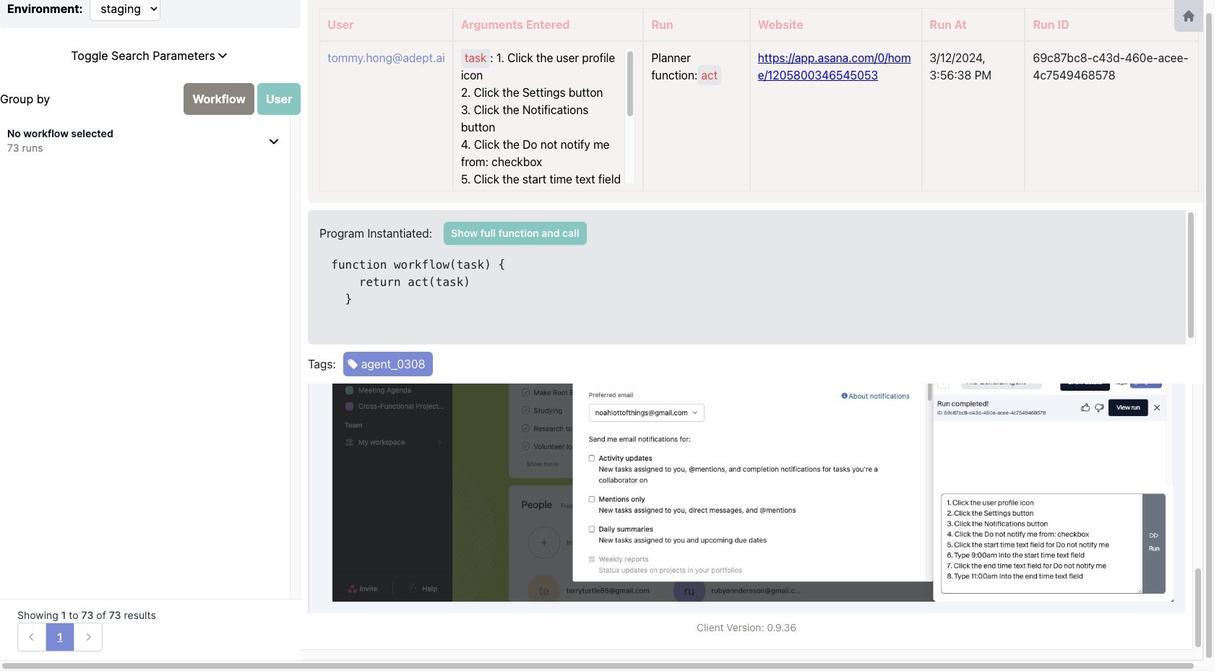 Task type: describe. For each thing, give the bounding box(es) containing it.
pagination element
[[17, 623, 103, 652]]



